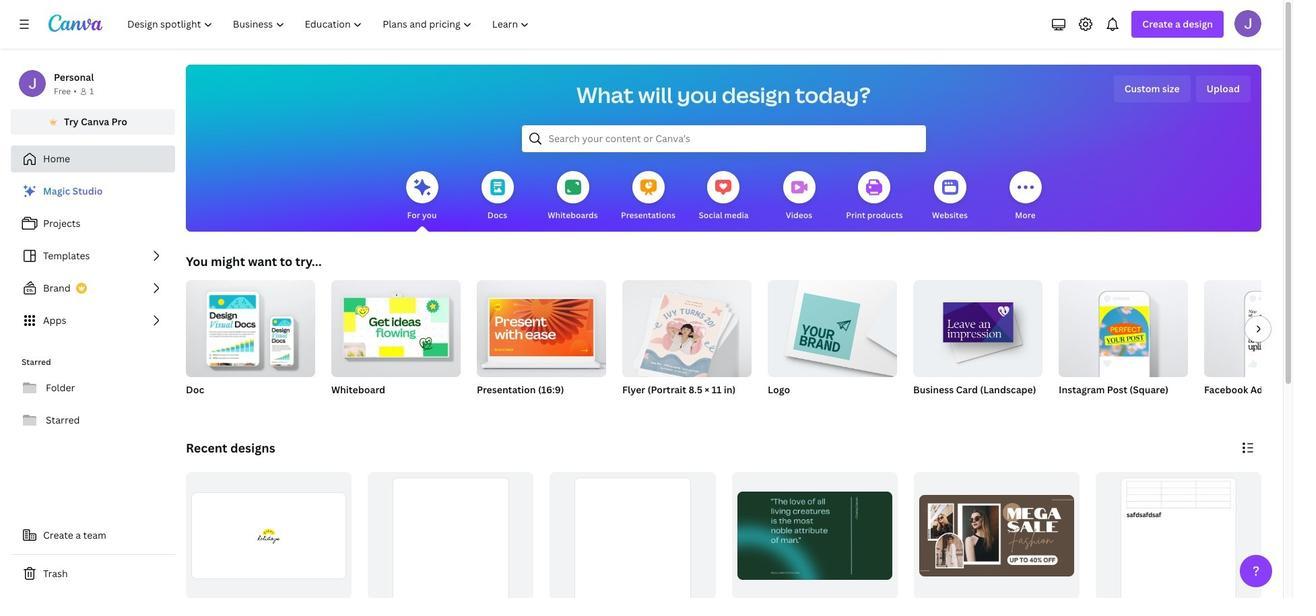Task type: vqa. For each thing, say whether or not it's contained in the screenshot.
TRY "REMOVE BACKGROUND" OR "BRAND KIT" search box
no



Task type: locate. For each thing, give the bounding box(es) containing it.
top level navigation element
[[119, 11, 541, 38]]

group
[[186, 275, 315, 414], [186, 275, 315, 377], [331, 275, 461, 414], [331, 275, 461, 377], [477, 275, 606, 414], [477, 275, 606, 377], [623, 275, 752, 414], [623, 275, 752, 382], [1059, 275, 1189, 414], [1059, 275, 1189, 377], [768, 280, 897, 414], [914, 280, 1043, 414], [1205, 280, 1294, 414], [1205, 280, 1294, 377], [186, 472, 352, 598], [368, 472, 534, 598], [550, 472, 716, 598], [732, 472, 898, 598], [914, 472, 1080, 598], [1096, 472, 1262, 598]]

list
[[11, 178, 175, 334]]

None search field
[[522, 125, 926, 152]]



Task type: describe. For each thing, give the bounding box(es) containing it.
jacob simon image
[[1235, 10, 1262, 37]]

Search search field
[[549, 126, 899, 152]]



